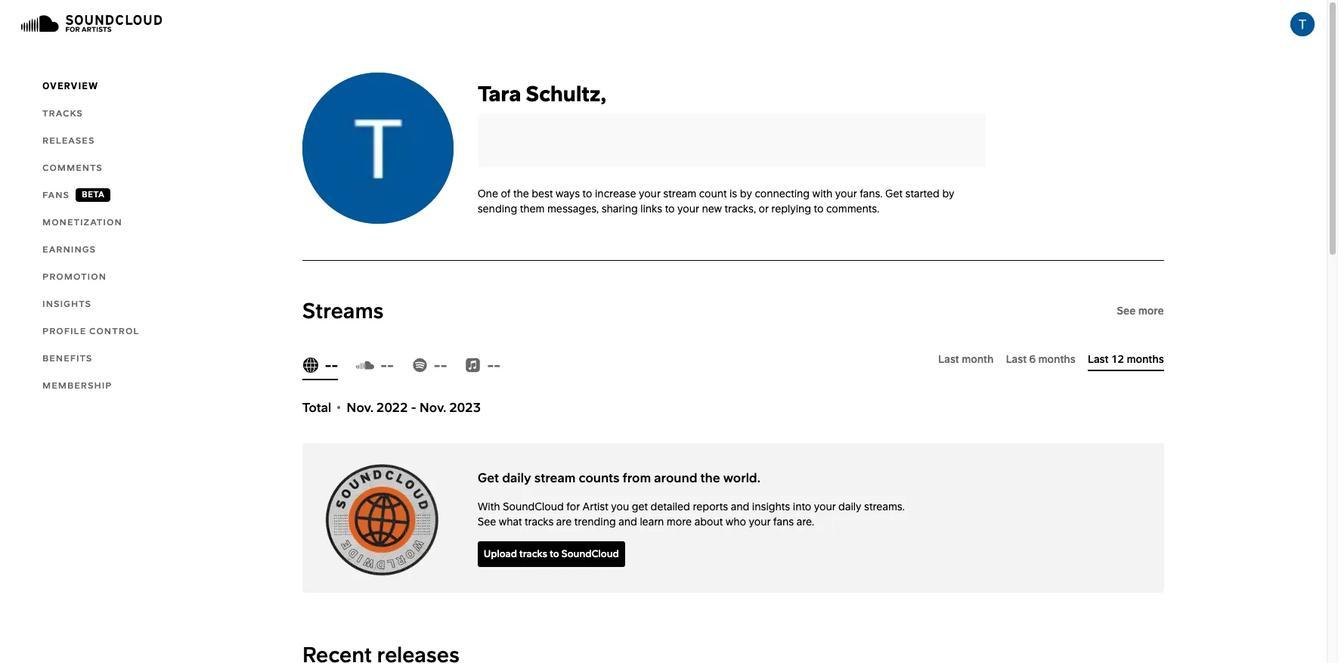 Task type: describe. For each thing, give the bounding box(es) containing it.
soundcloud inside with soundcloud for artist you get detailed reports and insights into your daily streams. see what tracks are trending and learn more about who your fans are.
[[503, 501, 564, 513]]

more inside with soundcloud for artist you get detailed reports and insights into your daily streams. see what tracks are trending and learn more about who your fans are.
[[667, 516, 692, 528]]

one of the best ways to increase your stream count is by connecting with your fans. get started by sending them messages, sharing links to your new tracks, or replying to comments.
[[478, 188, 955, 215]]

your up comments.
[[836, 188, 857, 200]]

3 -- button from the left
[[412, 343, 447, 376]]

counts
[[579, 470, 620, 486]]

to right links on the top left of the page
[[665, 203, 675, 215]]

last for last 6 months
[[1006, 353, 1027, 365]]

learn
[[640, 516, 664, 528]]

releases
[[42, 135, 95, 146]]

benefits
[[42, 353, 93, 364]]

tracks
[[42, 108, 83, 119]]

12
[[1112, 353, 1125, 365]]

soundcloud worldwide logo image
[[302, 441, 454, 592]]

2022
[[377, 400, 408, 415]]

2023
[[450, 400, 481, 415]]

promotion link
[[0, 263, 139, 290]]

month
[[962, 353, 994, 365]]

last 6 months button
[[1006, 352, 1076, 367]]

fans
[[774, 516, 794, 528]]

streams.
[[864, 501, 905, 513]]

-- for globe 'image'
[[325, 355, 338, 375]]

are.
[[797, 516, 815, 528]]

sending
[[478, 203, 517, 215]]

daily inside with soundcloud for artist you get detailed reports and insights into your daily streams. see what tracks are trending and learn more about who your fans are.
[[839, 501, 862, 513]]

with
[[813, 188, 833, 200]]

globe image
[[302, 355, 319, 376]]

tara
[[478, 81, 521, 107]]

promotion
[[42, 272, 107, 282]]

control
[[89, 326, 139, 337]]

0 horizontal spatial daily
[[502, 470, 531, 486]]

membership
[[42, 380, 112, 391]]

are
[[556, 516, 572, 528]]

to right ways
[[583, 188, 593, 200]]

one
[[478, 188, 498, 200]]

earnings
[[42, 244, 96, 255]]

tracks link
[[0, 100, 139, 127]]

upload tracks to soundcloud button
[[478, 542, 625, 567]]

2 nov. from the left
[[419, 400, 446, 415]]

your up links on the top left of the page
[[639, 188, 661, 200]]

2 -- button from the left
[[356, 343, 394, 376]]

profile control
[[42, 326, 139, 337]]

last for last month
[[939, 353, 960, 365]]

sharing
[[602, 203, 638, 215]]

beta
[[82, 190, 105, 200]]

,
[[601, 81, 606, 107]]

about
[[695, 516, 723, 528]]

see more link
[[1117, 303, 1164, 318]]

nov. 2022 - nov. 2023
[[347, 400, 481, 415]]

see inside with soundcloud for artist you get detailed reports and insights into your daily streams. see what tracks are trending and learn more about who your fans are.
[[478, 516, 496, 528]]

comments link
[[0, 154, 139, 182]]

count
[[699, 188, 727, 200]]

around
[[654, 470, 698, 486]]

artist
[[583, 501, 609, 513]]

total
[[302, 400, 331, 415]]

you
[[611, 501, 629, 513]]

last 12 months button
[[1088, 352, 1164, 371]]

see more
[[1117, 305, 1164, 317]]

upload tracks to soundcloud
[[484, 548, 619, 560]]

schultz
[[526, 81, 601, 107]]

into
[[793, 501, 812, 513]]

earnings link
[[0, 236, 139, 263]]

ways
[[556, 188, 580, 200]]

increase
[[595, 188, 636, 200]]

tara schultz ,
[[478, 81, 606, 107]]

is
[[730, 188, 738, 200]]

large user avatar image
[[302, 73, 454, 224]]

upload tracks to soundcloud link
[[478, 542, 625, 567]]

get inside one of the best ways to increase your stream count is by connecting with your fans. get started by sending them messages, sharing links to your new tracks, or replying to comments.
[[886, 188, 903, 200]]

1 -- button from the left
[[302, 343, 338, 380]]

fans.
[[860, 188, 883, 200]]

1 by from the left
[[740, 188, 752, 200]]

with
[[478, 501, 500, 513]]

links
[[641, 203, 663, 215]]

insights
[[42, 299, 92, 309]]

tracks inside upload tracks to soundcloud button
[[520, 548, 548, 560]]

0 vertical spatial and
[[731, 501, 750, 513]]

1 vertical spatial and
[[619, 516, 638, 528]]

who
[[726, 516, 746, 528]]

to down with
[[814, 203, 824, 215]]

0 horizontal spatial stream
[[534, 470, 576, 486]]

last month
[[939, 353, 994, 365]]

for
[[567, 501, 580, 513]]



Task type: locate. For each thing, give the bounding box(es) containing it.
get
[[886, 188, 903, 200], [478, 470, 499, 486]]

benefits link
[[0, 345, 139, 372]]

world.
[[724, 470, 761, 486]]

-- button left apple music image
[[412, 343, 447, 376]]

0 horizontal spatial the
[[513, 188, 529, 200]]

last for last 12 months
[[1088, 353, 1109, 365]]

more up the last 12 months
[[1139, 305, 1164, 317]]

tab list containing last month
[[939, 352, 1164, 371]]

get right the fans.
[[886, 188, 903, 200]]

by
[[740, 188, 752, 200], [943, 188, 955, 200]]

1 horizontal spatial tab list
[[939, 352, 1164, 371]]

1 vertical spatial soundcloud
[[562, 548, 619, 560]]

1 vertical spatial the
[[701, 470, 720, 486]]

0 vertical spatial get
[[886, 188, 903, 200]]

your down insights
[[749, 516, 771, 528]]

2 horizontal spatial last
[[1088, 353, 1109, 365]]

stream inside one of the best ways to increase your stream count is by connecting with your fans. get started by sending them messages, sharing links to your new tracks, or replying to comments.
[[663, 188, 697, 200]]

-- for apple music image
[[487, 355, 501, 375]]

1 months from the left
[[1039, 353, 1076, 365]]

-- for spotify icon
[[434, 355, 447, 375]]

soundcloud up what
[[503, 501, 564, 513]]

to down are
[[550, 548, 559, 560]]

1 -- from the left
[[325, 355, 338, 375]]

-- button left spotify icon
[[356, 343, 394, 376]]

-- button up 2023
[[465, 343, 501, 376]]

daily up what
[[502, 470, 531, 486]]

more
[[1139, 305, 1164, 317], [667, 516, 692, 528]]

months for last 12 months
[[1127, 353, 1164, 365]]

daily left streams.
[[839, 501, 862, 513]]

your left new
[[678, 203, 699, 215]]

get up with
[[478, 470, 499, 486]]

1 horizontal spatial get
[[886, 188, 903, 200]]

upload
[[484, 548, 517, 560]]

comments.
[[827, 203, 880, 215]]

tracks,
[[725, 203, 756, 215]]

streams
[[302, 298, 384, 324]]

-
[[325, 355, 332, 375], [332, 355, 338, 375], [381, 355, 387, 375], [387, 355, 394, 375], [434, 355, 441, 375], [441, 355, 447, 375], [487, 355, 494, 375], [494, 355, 501, 375], [411, 400, 416, 415]]

last inside last 12 months button
[[1088, 353, 1109, 365]]

tab list
[[302, 343, 519, 380], [939, 352, 1164, 371]]

2 -- from the left
[[381, 355, 394, 375]]

2 last from the left
[[1006, 353, 1027, 365]]

tab list containing --
[[302, 343, 519, 380]]

0 horizontal spatial by
[[740, 188, 752, 200]]

the
[[513, 188, 529, 200], [701, 470, 720, 486]]

from
[[623, 470, 651, 486]]

3 -- from the left
[[434, 355, 447, 375]]

last 12 months
[[1088, 353, 1164, 365]]

-- for soundcloud icon
[[381, 355, 394, 375]]

0 horizontal spatial nov.
[[347, 400, 374, 415]]

stream left count
[[663, 188, 697, 200]]

0 vertical spatial more
[[1139, 305, 1164, 317]]

what
[[499, 516, 522, 528]]

4 -- from the left
[[487, 355, 501, 375]]

or
[[759, 203, 769, 215]]

0 vertical spatial see
[[1117, 305, 1136, 317]]

-- right spotify icon
[[434, 355, 447, 375]]

and
[[731, 501, 750, 513], [619, 516, 638, 528]]

releases link
[[0, 127, 139, 154]]

0 vertical spatial tracks
[[525, 516, 554, 528]]

fans
[[42, 190, 70, 200]]

to inside button
[[550, 548, 559, 560]]

0 horizontal spatial see
[[478, 516, 496, 528]]

soundcloud image
[[356, 355, 375, 376]]

last month button
[[939, 352, 994, 367]]

messages,
[[547, 203, 599, 215]]

last inside last month button
[[939, 353, 960, 365]]

1 vertical spatial more
[[667, 516, 692, 528]]

see up the last 12 months
[[1117, 305, 1136, 317]]

soundcloud down trending
[[562, 548, 619, 560]]

1 last from the left
[[939, 353, 960, 365]]

0 horizontal spatial and
[[619, 516, 638, 528]]

-- right globe 'image'
[[325, 355, 338, 375]]

0 horizontal spatial last
[[939, 353, 960, 365]]

months right 12
[[1127, 353, 1164, 365]]

with soundcloud for artist you get detailed reports and insights into your daily streams. see what tracks are trending and learn more about who your fans are.
[[478, 501, 905, 528]]

new
[[702, 203, 722, 215]]

replying
[[772, 203, 812, 215]]

best
[[532, 188, 553, 200]]

your right into
[[814, 501, 836, 513]]

tracks right upload
[[520, 548, 548, 560]]

months right 6
[[1039, 353, 1076, 365]]

insights link
[[0, 290, 139, 318]]

1 vertical spatial stream
[[534, 470, 576, 486]]

months inside button
[[1127, 353, 1164, 365]]

0 vertical spatial soundcloud
[[503, 501, 564, 513]]

started
[[906, 188, 940, 200]]

overview
[[42, 81, 98, 92]]

1 horizontal spatial last
[[1006, 353, 1027, 365]]

0 vertical spatial stream
[[663, 188, 697, 200]]

the inside one of the best ways to increase your stream count is by connecting with your fans. get started by sending them messages, sharing links to your new tracks, or replying to comments.
[[513, 188, 529, 200]]

0 horizontal spatial tab list
[[302, 343, 519, 380]]

months inside "button"
[[1039, 353, 1076, 365]]

stream up for
[[534, 470, 576, 486]]

1 horizontal spatial by
[[943, 188, 955, 200]]

1 horizontal spatial daily
[[839, 501, 862, 513]]

monetization
[[42, 217, 122, 228]]

1 horizontal spatial and
[[731, 501, 750, 513]]

last left 12
[[1088, 353, 1109, 365]]

insights
[[752, 501, 791, 513]]

3 last from the left
[[1088, 353, 1109, 365]]

see down with
[[478, 516, 496, 528]]

get
[[632, 501, 648, 513]]

tracks
[[525, 516, 554, 528], [520, 548, 548, 560]]

last
[[939, 353, 960, 365], [1006, 353, 1027, 365], [1088, 353, 1109, 365]]

-- button left soundcloud icon
[[302, 343, 338, 380]]

by right started
[[943, 188, 955, 200]]

-- button
[[302, 343, 338, 380], [356, 343, 394, 376], [412, 343, 447, 376], [465, 343, 501, 376]]

1 horizontal spatial nov.
[[419, 400, 446, 415]]

detailed
[[651, 501, 690, 513]]

loading element
[[478, 113, 986, 168]]

and up who
[[731, 501, 750, 513]]

1 horizontal spatial more
[[1139, 305, 1164, 317]]

user avatar image
[[1291, 12, 1315, 36]]

2 by from the left
[[943, 188, 955, 200]]

--
[[325, 355, 338, 375], [381, 355, 394, 375], [434, 355, 447, 375], [487, 355, 501, 375]]

1 vertical spatial daily
[[839, 501, 862, 513]]

nov. left 2022
[[347, 400, 374, 415]]

months for last 6 months
[[1039, 353, 1076, 365]]

1 horizontal spatial stream
[[663, 188, 697, 200]]

soundcloud inside button
[[562, 548, 619, 560]]

1 horizontal spatial months
[[1127, 353, 1164, 365]]

last left 6
[[1006, 353, 1027, 365]]

months
[[1039, 353, 1076, 365], [1127, 353, 1164, 365]]

trending
[[575, 516, 616, 528]]

and down you
[[619, 516, 638, 528]]

last inside last 6 months "button"
[[1006, 353, 1027, 365]]

stream
[[663, 188, 697, 200], [534, 470, 576, 486]]

last left month
[[939, 353, 960, 365]]

of
[[501, 188, 511, 200]]

soundcloud
[[503, 501, 564, 513], [562, 548, 619, 560]]

profile control link
[[0, 318, 139, 345]]

them
[[520, 203, 545, 215]]

0 vertical spatial the
[[513, 188, 529, 200]]

tracks inside with soundcloud for artist you get detailed reports and insights into your daily streams. see what tracks are trending and learn more about who your fans are.
[[525, 516, 554, 528]]

1 horizontal spatial see
[[1117, 305, 1136, 317]]

0 horizontal spatial months
[[1039, 353, 1076, 365]]

tracks left are
[[525, 516, 554, 528]]

spotify image
[[412, 355, 428, 376]]

by right is
[[740, 188, 752, 200]]

0 vertical spatial daily
[[502, 470, 531, 486]]

your
[[639, 188, 661, 200], [836, 188, 857, 200], [678, 203, 699, 215], [814, 501, 836, 513], [749, 516, 771, 528]]

get daily stream counts from around the world.
[[478, 470, 761, 486]]

monetization link
[[0, 209, 139, 236]]

0 horizontal spatial get
[[478, 470, 499, 486]]

profile
[[42, 326, 86, 337]]

4 -- button from the left
[[465, 343, 501, 376]]

2 months from the left
[[1127, 353, 1164, 365]]

connecting
[[755, 188, 810, 200]]

see
[[1117, 305, 1136, 317], [478, 516, 496, 528]]

1 horizontal spatial the
[[701, 470, 720, 486]]

membership link
[[0, 372, 139, 399]]

the right of at left top
[[513, 188, 529, 200]]

overview link
[[0, 73, 139, 100]]

0 horizontal spatial more
[[667, 516, 692, 528]]

-- right apple music image
[[487, 355, 501, 375]]

soundcloud for artists image
[[21, 15, 162, 32]]

6
[[1030, 353, 1036, 365]]

1 vertical spatial see
[[478, 516, 496, 528]]

nov. left 2023
[[419, 400, 446, 415]]

nov.
[[347, 400, 374, 415], [419, 400, 446, 415]]

comments
[[42, 163, 103, 173]]

more down detailed
[[667, 516, 692, 528]]

last 6 months
[[1006, 353, 1076, 365]]

1 vertical spatial get
[[478, 470, 499, 486]]

the up the reports
[[701, 470, 720, 486]]

1 nov. from the left
[[347, 400, 374, 415]]

1 vertical spatial tracks
[[520, 548, 548, 560]]

reports
[[693, 501, 728, 513]]

apple music image
[[465, 355, 481, 376]]

-- right soundcloud icon
[[381, 355, 394, 375]]



Task type: vqa. For each thing, say whether or not it's contained in the screenshot.
the Artists
no



